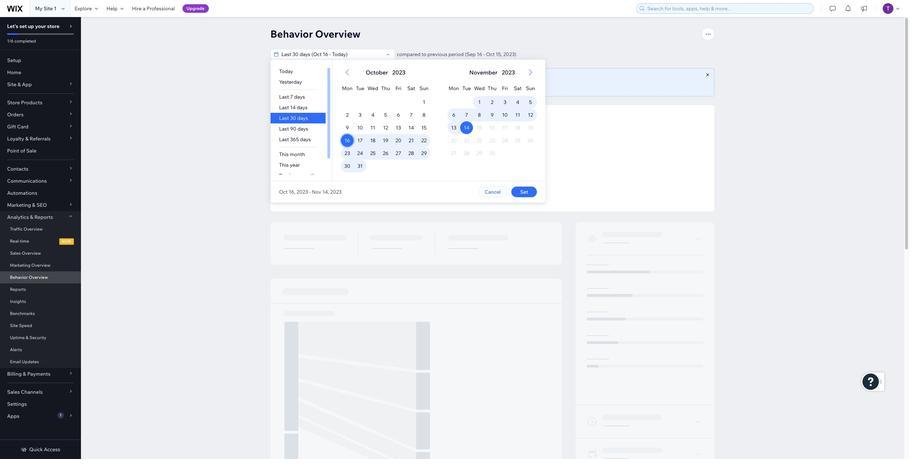 Task type: describe. For each thing, give the bounding box(es) containing it.
app
[[22, 81, 32, 88]]

insights link
[[0, 296, 81, 308]]

16 inside cell
[[344, 137, 350, 144]]

0 horizontal spatial -
[[309, 189, 311, 195]]

orders button
[[0, 109, 81, 121]]

30 inside row
[[344, 163, 350, 169]]

find
[[279, 83, 289, 90]]

1 horizontal spatial 14
[[408, 125, 414, 131]]

help button
[[102, 0, 128, 17]]

uptime & security link
[[0, 332, 81, 344]]

hire a professional
[[132, 5, 175, 12]]

22
[[421, 137, 427, 144]]

sat for 11
[[514, 85, 521, 92]]

2023 right 14,
[[330, 189, 341, 195]]

28
[[408, 150, 414, 157]]

hire
[[132, 5, 142, 12]]

email updates
[[10, 359, 39, 365]]

1 horizontal spatial behavior
[[270, 28, 313, 40]]

home link
[[0, 66, 81, 78]]

last 14 days
[[279, 104, 307, 111]]

this for this month
[[279, 151, 289, 158]]

apps
[[7, 413, 19, 420]]

1 inside sidebar element
[[60, 413, 62, 418]]

orders
[[7, 112, 24, 118]]

last 365 days
[[279, 136, 311, 143]]

november
[[469, 69, 497, 76]]

compared
[[397, 51, 420, 58]]

up
[[28, 23, 34, 29]]

billing & payments
[[7, 371, 50, 377]]

monday, october 16, 2023 cell
[[341, 134, 354, 147]]

20
[[395, 137, 401, 144]]

you'll
[[440, 175, 451, 180]]

let's set up your store
[[7, 23, 59, 29]]

products
[[21, 99, 42, 106]]

loyalty
[[7, 136, 24, 142]]

home
[[7, 69, 21, 76]]

you'll get an overview once your site has more traffic.
[[440, 175, 544, 180]]

security
[[29, 335, 46, 341]]

last for last 365 days
[[279, 136, 289, 143]]

an
[[459, 175, 464, 180]]

benchmarks link
[[0, 308, 81, 320]]

grid containing october
[[332, 60, 439, 181]]

0 horizontal spatial on
[[331, 75, 337, 81]]

sat for 7
[[407, 85, 415, 92]]

0 horizontal spatial oct
[[279, 189, 288, 195]]

0 horizontal spatial 14
[[290, 104, 295, 111]]

1 vertical spatial 5
[[384, 112, 387, 118]]

view report button
[[421, 83, 448, 90]]

1 6 from the left
[[397, 112, 400, 118]]

0 vertical spatial 3
[[503, 99, 506, 105]]

behavior overview link
[[0, 272, 81, 284]]

1 horizontal spatial 5
[[529, 99, 532, 105]]

14,
[[322, 189, 329, 195]]

button
[[299, 75, 315, 81]]

traffic
[[511, 187, 523, 192]]

compared to previous period (sep 16 - oct 15, 2023)
[[397, 51, 516, 58]]

clicking
[[371, 83, 389, 90]]

last for last 90 days
[[279, 126, 289, 132]]

how
[[474, 187, 483, 192]]

1 vertical spatial 10
[[357, 125, 363, 131]]

alert containing november
[[467, 68, 517, 77]]

my site 1
[[35, 5, 56, 12]]

2023)
[[503, 51, 516, 58]]

analytics & reports button
[[0, 211, 81, 223]]

analyze button clicks on your site
[[279, 75, 359, 81]]

fri for 10
[[502, 85, 508, 92]]

gift card button
[[0, 121, 81, 133]]

your for analyze
[[338, 75, 349, 81]]

reports link
[[0, 284, 81, 296]]

25
[[370, 150, 375, 157]]

0 horizontal spatial 2
[[346, 112, 348, 118]]

of
[[20, 148, 25, 154]]

channels
[[21, 389, 43, 396]]

overview for traffic overview link at the left of page
[[24, 227, 43, 232]]

0 horizontal spatial 12
[[383, 125, 388, 131]]

1 vertical spatial 11
[[370, 125, 375, 131]]

referrals
[[30, 136, 51, 142]]

1 vertical spatial 3
[[358, 112, 361, 118]]

sale
[[26, 148, 37, 154]]

real-time
[[10, 239, 29, 244]]

& for loyalty
[[25, 136, 29, 142]]

23
[[344, 150, 350, 157]]

tuesday, november 14, 2023 cell
[[460, 121, 473, 134]]

overview for sales overview link
[[22, 251, 41, 256]]

marketing for marketing overview
[[10, 263, 30, 268]]

0 horizontal spatial 9
[[346, 125, 349, 131]]

0 horizontal spatial 7
[[290, 94, 293, 100]]

hire a professional link
[[128, 0, 179, 17]]

oct 16, 2023 - nov 14, 2023
[[279, 189, 341, 195]]

days for last 30 days
[[297, 115, 308, 121]]

insights
[[10, 299, 26, 304]]

most.
[[406, 83, 419, 90]]

row containing 30
[[341, 160, 430, 173]]

set
[[19, 23, 27, 29]]

view
[[421, 83, 432, 90]]

set button
[[511, 187, 537, 197]]

0 horizontal spatial site
[[350, 75, 359, 81]]

Search for tools, apps, help & more... field
[[645, 4, 811, 13]]

sun for 8
[[419, 85, 428, 92]]

18
[[370, 137, 375, 144]]

30 inside list box
[[290, 115, 296, 121]]

uptime & security
[[10, 335, 46, 341]]

uptime
[[10, 335, 25, 341]]

analytics & reports
[[7, 214, 53, 221]]

find out which buttons your visitors are clicking on the most. view report
[[279, 83, 448, 90]]

wed for 4
[[367, 85, 378, 92]]

benchmarks
[[10, 311, 35, 316]]

cancel button
[[478, 187, 507, 197]]

which
[[299, 83, 313, 90]]

1 down the view
[[423, 99, 425, 105]]

& for analytics
[[30, 214, 33, 221]]

cancel
[[484, 189, 501, 195]]

15,
[[496, 51, 502, 58]]

visitors
[[345, 83, 361, 90]]

your inside sidebar element
[[35, 23, 46, 29]]

1/6 completed
[[7, 38, 36, 44]]

row containing 13
[[447, 121, 537, 134]]

1 horizontal spatial on
[[390, 83, 396, 90]]

sales overview link
[[0, 248, 81, 260]]

0 vertical spatial site
[[44, 5, 53, 12]]

october
[[366, 69, 388, 76]]

days for last 7 days
[[294, 94, 305, 100]]

contacts button
[[0, 163, 81, 175]]

your right once
[[494, 175, 503, 180]]

days for last 365 days
[[300, 136, 311, 143]]

marketing for marketing & seo
[[7, 202, 31, 208]]

grid containing november
[[439, 60, 545, 181]]

last 30 days
[[279, 115, 308, 121]]

14 inside "cell"
[[464, 125, 469, 131]]

set
[[520, 189, 528, 195]]

overview for behavior overview link
[[29, 275, 48, 280]]

2 horizontal spatial 7
[[465, 112, 468, 118]]

row containing 1
[[447, 96, 537, 109]]

store products button
[[0, 97, 81, 109]]

sales for sales channels
[[7, 389, 20, 396]]

point of sale link
[[0, 145, 81, 157]]

row containing 23
[[341, 147, 430, 160]]

1 8 from the left
[[422, 112, 425, 118]]

sidebar element
[[0, 17, 81, 460]]

get
[[452, 175, 458, 180]]

list box containing today
[[270, 66, 332, 181]]

site for site & app
[[7, 81, 16, 88]]

behavior overview inside sidebar element
[[10, 275, 48, 280]]

learn
[[462, 187, 473, 192]]

this month
[[279, 151, 305, 158]]

24
[[357, 150, 363, 157]]

gift card
[[7, 124, 28, 130]]

the
[[397, 83, 404, 90]]

card
[[17, 124, 28, 130]]

1 horizontal spatial -
[[483, 51, 485, 58]]

month for this month
[[290, 151, 305, 158]]

1 horizontal spatial new
[[366, 76, 375, 80]]



Task type: locate. For each thing, give the bounding box(es) containing it.
1 down settings 'link'
[[60, 413, 62, 418]]

2023
[[392, 69, 405, 76], [502, 69, 515, 76], [296, 189, 308, 195], [330, 189, 341, 195]]

0 vertical spatial 10
[[502, 112, 508, 118]]

days for last 14 days
[[297, 104, 307, 111]]

settings
[[7, 401, 27, 408]]

30
[[290, 115, 296, 121], [344, 163, 350, 169]]

1 right my
[[54, 5, 56, 12]]

0 horizontal spatial sun
[[419, 85, 428, 92]]

page skeleton image
[[270, 222, 714, 460]]

payments
[[27, 371, 50, 377]]

& for site
[[18, 81, 21, 88]]

billing & payments button
[[0, 368, 81, 380]]

1 horizontal spatial fri
[[502, 85, 508, 92]]

2 6 from the left
[[452, 112, 455, 118]]

last 7 days
[[279, 94, 305, 100]]

sales channels
[[7, 389, 43, 396]]

last for last 7 days
[[279, 94, 289, 100]]

report
[[433, 83, 448, 90]]

1 horizontal spatial alert
[[467, 68, 517, 77]]

0 vertical spatial sales
[[10, 251, 21, 256]]

1 horizontal spatial thu
[[488, 85, 496, 92]]

7 up tuesday, november 14, 2023 "cell"
[[465, 112, 468, 118]]

this up this year
[[279, 151, 289, 158]]

2 13 from the left
[[451, 125, 456, 131]]

1 thu from the left
[[381, 85, 390, 92]]

0 horizontal spatial mon
[[342, 85, 352, 92]]

1 vertical spatial behavior overview
[[10, 275, 48, 280]]

1 horizontal spatial 6
[[452, 112, 455, 118]]

2 mon from the left
[[448, 85, 459, 92]]

tue left clicking
[[356, 85, 364, 92]]

0 horizontal spatial alert
[[363, 68, 407, 77]]

0 horizontal spatial to
[[422, 51, 426, 58]]

1 vertical spatial sales
[[7, 389, 20, 396]]

alert down 15, on the top right of the page
[[467, 68, 517, 77]]

marketing overview link
[[0, 260, 81, 272]]

1 horizontal spatial 12
[[528, 112, 533, 118]]

1 horizontal spatial 7
[[410, 112, 412, 118]]

& left seo
[[32, 202, 35, 208]]

0 horizontal spatial fri
[[395, 85, 401, 92]]

quick
[[29, 447, 43, 453]]

days for last 90 days
[[297, 126, 308, 132]]

- left nov
[[309, 189, 311, 195]]

& right the billing
[[23, 371, 26, 377]]

& for billing
[[23, 371, 26, 377]]

loyalty & referrals
[[7, 136, 51, 142]]

1 horizontal spatial reports
[[34, 214, 53, 221]]

behavior inside sidebar element
[[10, 275, 28, 280]]

0 vertical spatial marketing
[[7, 202, 31, 208]]

last down last 14 days
[[279, 115, 289, 121]]

16 right (sep
[[477, 51, 482, 58]]

marketing down the sales overview
[[10, 263, 30, 268]]

mon tue wed thu for 3
[[342, 85, 390, 92]]

tue for 7
[[462, 85, 471, 92]]

period
[[448, 51, 464, 58]]

last for last 30 days
[[279, 115, 289, 121]]

site speed link
[[0, 320, 81, 332]]

communications button
[[0, 175, 81, 187]]

sales for sales overview
[[10, 251, 21, 256]]

marketing
[[7, 202, 31, 208], [10, 263, 30, 268]]

13 up 20
[[396, 125, 401, 131]]

1 mon tue wed thu from the left
[[342, 85, 390, 92]]

0 vertical spatial behavior overview
[[270, 28, 361, 40]]

12
[[528, 112, 533, 118], [383, 125, 388, 131]]

2 tue from the left
[[462, 85, 471, 92]]

reports
[[34, 214, 53, 221], [10, 287, 26, 292]]

wed down november
[[474, 85, 485, 92]]

month up year
[[290, 151, 305, 158]]

1 vertical spatial new
[[62, 239, 71, 244]]

last for last 14 days
[[279, 104, 289, 111]]

reports down seo
[[34, 214, 53, 221]]

2 8 from the left
[[478, 112, 481, 118]]

90
[[290, 126, 296, 132]]

row
[[341, 79, 430, 96], [447, 79, 537, 96], [447, 96, 537, 109], [341, 109, 430, 121], [447, 109, 537, 121], [341, 121, 430, 134], [447, 121, 537, 134], [341, 134, 430, 147], [447, 134, 537, 147], [341, 147, 430, 160], [447, 147, 537, 160], [341, 160, 430, 173]]

1 horizontal spatial 4
[[516, 99, 519, 105]]

to
[[422, 51, 426, 58], [484, 187, 488, 192]]

1 last from the top
[[279, 94, 289, 100]]

traffic overview
[[10, 227, 43, 232]]

site down home
[[7, 81, 16, 88]]

reports inside 'link'
[[10, 287, 26, 292]]

1 vertical spatial month
[[300, 173, 315, 179]]

0 vertical spatial 11
[[515, 112, 520, 118]]

thu for 5
[[381, 85, 390, 92]]

oct left 15, on the top right of the page
[[486, 51, 495, 58]]

1 horizontal spatial mon tue wed thu
[[448, 85, 496, 92]]

email
[[10, 359, 21, 365]]

to left previous
[[422, 51, 426, 58]]

2 vertical spatial site
[[10, 323, 18, 328]]

wed
[[367, 85, 378, 92], [474, 85, 485, 92]]

fri down 2023)
[[502, 85, 508, 92]]

fri for 6
[[395, 85, 401, 92]]

0 horizontal spatial tue
[[356, 85, 364, 92]]

0 vertical spatial oct
[[486, 51, 495, 58]]

tue for 3
[[356, 85, 364, 92]]

0 horizontal spatial behavior
[[10, 275, 28, 280]]

your for learn
[[501, 187, 510, 192]]

alert
[[363, 68, 407, 77], [467, 68, 517, 77]]

16,
[[289, 189, 295, 195]]

explore
[[75, 5, 92, 12]]

0 vertical spatial 2
[[491, 99, 493, 105]]

1 horizontal spatial 11
[[515, 112, 520, 118]]

30 up 90
[[290, 115, 296, 121]]

mon for 2
[[342, 85, 352, 92]]

2 thu from the left
[[488, 85, 496, 92]]

new up are
[[366, 76, 375, 80]]

your right up
[[35, 23, 46, 29]]

behavior
[[270, 28, 313, 40], [10, 275, 28, 280]]

0 horizontal spatial 30
[[290, 115, 296, 121]]

marketing up the analytics
[[7, 202, 31, 208]]

marketing overview
[[10, 263, 50, 268]]

1 vertical spatial 12
[[383, 125, 388, 131]]

1 fri from the left
[[395, 85, 401, 92]]

days down out
[[294, 94, 305, 100]]

row group for grid containing november
[[439, 96, 545, 181]]

automations
[[7, 190, 37, 196]]

alerts link
[[0, 344, 81, 356]]

1 vertical spatial 16
[[344, 137, 350, 144]]

sales down real-
[[10, 251, 21, 256]]

1 vertical spatial 2
[[346, 112, 348, 118]]

traffic
[[10, 227, 23, 232]]

setup
[[7, 57, 21, 64]]

mon for 6
[[448, 85, 459, 92]]

last down find
[[279, 94, 289, 100]]

0 vertical spatial -
[[483, 51, 485, 58]]

& for marketing
[[32, 202, 35, 208]]

your left visitors
[[333, 83, 344, 90]]

row containing 6
[[447, 109, 537, 121]]

days right 90
[[297, 126, 308, 132]]

mon tue wed thu for 7
[[448, 85, 496, 92]]

completed
[[14, 38, 36, 44]]

1 vertical spatial site
[[504, 175, 511, 180]]

row containing 9
[[341, 121, 430, 134]]

1 horizontal spatial 8
[[478, 112, 481, 118]]

1 tue from the left
[[356, 85, 364, 92]]

2 grid from the left
[[439, 60, 545, 181]]

2 last from the top
[[279, 104, 289, 111]]

0 vertical spatial behavior
[[270, 28, 313, 40]]

2 sat from the left
[[514, 85, 521, 92]]

2 down november
[[491, 99, 493, 105]]

0 vertical spatial reports
[[34, 214, 53, 221]]

your for find
[[333, 83, 344, 90]]

marketing inside dropdown button
[[7, 202, 31, 208]]

real-
[[10, 239, 20, 244]]

site inside dropdown button
[[7, 81, 16, 88]]

0 horizontal spatial behavior overview
[[10, 275, 48, 280]]

previous
[[279, 173, 299, 179]]

to right how
[[484, 187, 488, 192]]

reports up insights
[[10, 287, 26, 292]]

clicks
[[317, 75, 330, 81]]

previous month
[[279, 173, 315, 179]]

thu
[[381, 85, 390, 92], [488, 85, 496, 92]]

has
[[512, 175, 519, 180]]

last 90 days
[[279, 126, 308, 132]]

site up visitors
[[350, 75, 359, 81]]

0 vertical spatial 4
[[516, 99, 519, 105]]

email updates link
[[0, 356, 81, 368]]

last down last 7 days at the top left of the page
[[279, 104, 289, 111]]

None field
[[279, 49, 384, 59]]

16 left the 17
[[344, 137, 350, 144]]

1 horizontal spatial behavior overview
[[270, 28, 361, 40]]

8
[[422, 112, 425, 118], [478, 112, 481, 118]]

1 horizontal spatial 2
[[491, 99, 493, 105]]

site
[[44, 5, 53, 12], [7, 81, 16, 88], [10, 323, 18, 328]]

on left the
[[390, 83, 396, 90]]

loyalty & referrals button
[[0, 133, 81, 145]]

2 up monday, october 16, 2023 cell
[[346, 112, 348, 118]]

2 sun from the left
[[526, 85, 535, 92]]

1 vertical spatial reports
[[10, 287, 26, 292]]

1 mon from the left
[[342, 85, 352, 92]]

0 horizontal spatial 5
[[384, 112, 387, 118]]

upgrade
[[187, 6, 204, 11]]

2023 down 2023)
[[502, 69, 515, 76]]

2
[[491, 99, 493, 105], [346, 112, 348, 118]]

alert up clicking
[[363, 68, 407, 77]]

0 horizontal spatial mon tue wed thu
[[342, 85, 390, 92]]

21
[[408, 137, 414, 144]]

year
[[290, 162, 300, 168]]

& for uptime
[[26, 335, 28, 341]]

sat down 2023)
[[514, 85, 521, 92]]

1 horizontal spatial sat
[[514, 85, 521, 92]]

month
[[290, 151, 305, 158], [300, 173, 315, 179]]

4 last from the top
[[279, 126, 289, 132]]

mon left are
[[342, 85, 352, 92]]

site for site speed
[[10, 323, 18, 328]]

sat right the
[[407, 85, 415, 92]]

1 horizontal spatial site
[[504, 175, 511, 180]]

wed for 8
[[474, 85, 485, 92]]

grid
[[332, 60, 439, 181], [439, 60, 545, 181]]

last left 365 in the top of the page
[[279, 136, 289, 143]]

0 vertical spatial 16
[[477, 51, 482, 58]]

(sep
[[465, 51, 476, 58]]

1 horizontal spatial oct
[[486, 51, 495, 58]]

& right uptime
[[26, 335, 28, 341]]

your up visitors
[[338, 75, 349, 81]]

1 vertical spatial on
[[390, 83, 396, 90]]

your right boost at the top of the page
[[501, 187, 510, 192]]

1 vertical spatial marketing
[[10, 263, 30, 268]]

0 horizontal spatial 6
[[397, 112, 400, 118]]

1 this from the top
[[279, 151, 289, 158]]

& right loyalty
[[25, 136, 29, 142]]

1 vertical spatial 9
[[346, 125, 349, 131]]

7 down out
[[290, 94, 293, 100]]

1 sun from the left
[[419, 85, 428, 92]]

wed down october
[[367, 85, 378, 92]]

site left has
[[504, 175, 511, 180]]

thu down november
[[488, 85, 496, 92]]

this left year
[[279, 162, 289, 168]]

1 13 from the left
[[396, 125, 401, 131]]

1 vertical spatial 4
[[371, 112, 374, 118]]

2 horizontal spatial 14
[[464, 125, 469, 131]]

on right clicks
[[331, 75, 337, 81]]

2 this from the top
[[279, 162, 289, 168]]

1 horizontal spatial 30
[[344, 163, 350, 169]]

0 horizontal spatial 13
[[396, 125, 401, 131]]

1
[[54, 5, 56, 12], [423, 99, 425, 105], [478, 99, 480, 105], [60, 413, 62, 418]]

2023 right 16,
[[296, 189, 308, 195]]

0 vertical spatial site
[[350, 75, 359, 81]]

yesterday
[[279, 79, 302, 85]]

1 horizontal spatial 10
[[502, 112, 508, 118]]

last left 90
[[279, 126, 289, 132]]

30 down 23
[[344, 163, 350, 169]]

nov
[[312, 189, 321, 195]]

mon tue wed thu down october
[[342, 85, 390, 92]]

site & app button
[[0, 78, 81, 91]]

days right 365 in the top of the page
[[300, 136, 311, 143]]

19
[[383, 137, 388, 144]]

1 horizontal spatial sun
[[526, 85, 535, 92]]

marketing & seo button
[[0, 199, 81, 211]]

learn how to boost your traffic link
[[462, 187, 523, 193]]

1 grid from the left
[[332, 60, 439, 181]]

0 horizontal spatial reports
[[10, 287, 26, 292]]

marketing & seo
[[7, 202, 47, 208]]

sales up settings
[[7, 389, 20, 396]]

thu for 9
[[488, 85, 496, 92]]

2023 up the
[[392, 69, 405, 76]]

let's
[[7, 23, 18, 29]]

row group for grid containing october
[[332, 96, 439, 181]]

3 last from the top
[[279, 115, 289, 121]]

sun for 12
[[526, 85, 535, 92]]

0 vertical spatial 12
[[528, 112, 533, 118]]

1 vertical spatial to
[[484, 187, 488, 192]]

list box
[[270, 66, 332, 181]]

13 left tuesday, november 14, 2023 "cell"
[[451, 125, 456, 131]]

row containing 2
[[341, 109, 430, 121]]

2 mon tue wed thu from the left
[[448, 85, 496, 92]]

0 horizontal spatial 10
[[357, 125, 363, 131]]

1 horizontal spatial tue
[[462, 85, 471, 92]]

days up last 90 days
[[297, 115, 308, 121]]

new inside sidebar element
[[62, 239, 71, 244]]

1 horizontal spatial 13
[[451, 125, 456, 131]]

& down marketing & seo
[[30, 214, 33, 221]]

traffic.
[[532, 175, 544, 180]]

7 up 21 at the top left
[[410, 112, 412, 118]]

site left speed
[[10, 323, 18, 328]]

thu left the
[[381, 85, 390, 92]]

11
[[515, 112, 520, 118], [370, 125, 375, 131]]

month up oct 16, 2023 - nov 14, 2023
[[300, 173, 315, 179]]

1/6
[[7, 38, 14, 44]]

quick access button
[[21, 447, 60, 453]]

fri left most.
[[395, 85, 401, 92]]

& left app
[[18, 81, 21, 88]]

site right my
[[44, 5, 53, 12]]

sales inside popup button
[[7, 389, 20, 396]]

days up last 30 days
[[297, 104, 307, 111]]

0 horizontal spatial new
[[62, 239, 71, 244]]

0 horizontal spatial 16
[[344, 137, 350, 144]]

1 horizontal spatial wed
[[474, 85, 485, 92]]

0 vertical spatial 30
[[290, 115, 296, 121]]

0 horizontal spatial 3
[[358, 112, 361, 118]]

1 alert from the left
[[363, 68, 407, 77]]

reports inside dropdown button
[[34, 214, 53, 221]]

on
[[331, 75, 337, 81], [390, 83, 396, 90]]

are
[[362, 83, 370, 90]]

this for this year
[[279, 162, 289, 168]]

5 last from the top
[[279, 136, 289, 143]]

1 horizontal spatial 9
[[490, 112, 494, 118]]

new up sales overview link
[[62, 239, 71, 244]]

row group
[[332, 96, 439, 181], [439, 96, 545, 181]]

365
[[290, 136, 299, 143]]

17
[[357, 137, 363, 144]]

29
[[421, 150, 427, 157]]

1 vertical spatial 30
[[344, 163, 350, 169]]

mon right report
[[448, 85, 459, 92]]

2 alert from the left
[[467, 68, 517, 77]]

overview for marketing overview link
[[31, 263, 50, 268]]

store
[[7, 99, 20, 106]]

tue down november
[[462, 85, 471, 92]]

- right (sep
[[483, 51, 485, 58]]

0 vertical spatial 9
[[490, 112, 494, 118]]

5
[[529, 99, 532, 105], [384, 112, 387, 118]]

0 horizontal spatial 4
[[371, 112, 374, 118]]

out
[[291, 83, 298, 90]]

month for previous month
[[300, 173, 315, 179]]

alert containing october
[[363, 68, 407, 77]]

0 vertical spatial month
[[290, 151, 305, 158]]

automations link
[[0, 187, 81, 199]]

fri
[[395, 85, 401, 92], [502, 85, 508, 92]]

2 fri from the left
[[502, 85, 508, 92]]

1 vertical spatial oct
[[279, 189, 288, 195]]

sales overview
[[10, 251, 41, 256]]

1 row group from the left
[[332, 96, 439, 181]]

overview
[[465, 175, 483, 180]]

updates
[[22, 359, 39, 365]]

row containing 16
[[341, 134, 430, 147]]

9
[[490, 112, 494, 118], [346, 125, 349, 131]]

2 wed from the left
[[474, 85, 485, 92]]

seo
[[36, 202, 47, 208]]

0 vertical spatial new
[[366, 76, 375, 80]]

2 row group from the left
[[439, 96, 545, 181]]

0 horizontal spatial sat
[[407, 85, 415, 92]]

1 vertical spatial this
[[279, 162, 289, 168]]

1 horizontal spatial mon
[[448, 85, 459, 92]]

13
[[396, 125, 401, 131], [451, 125, 456, 131]]

1 vertical spatial behavior
[[10, 275, 28, 280]]

0 horizontal spatial wed
[[367, 85, 378, 92]]

settings link
[[0, 398, 81, 411]]

1 down november
[[478, 99, 480, 105]]

oct left 16,
[[279, 189, 288, 195]]

mon tue wed thu down november
[[448, 85, 496, 92]]

1 horizontal spatial 16
[[477, 51, 482, 58]]

0 vertical spatial 5
[[529, 99, 532, 105]]

1 wed from the left
[[367, 85, 378, 92]]

1 sat from the left
[[407, 85, 415, 92]]



Task type: vqa. For each thing, say whether or not it's contained in the screenshot.


